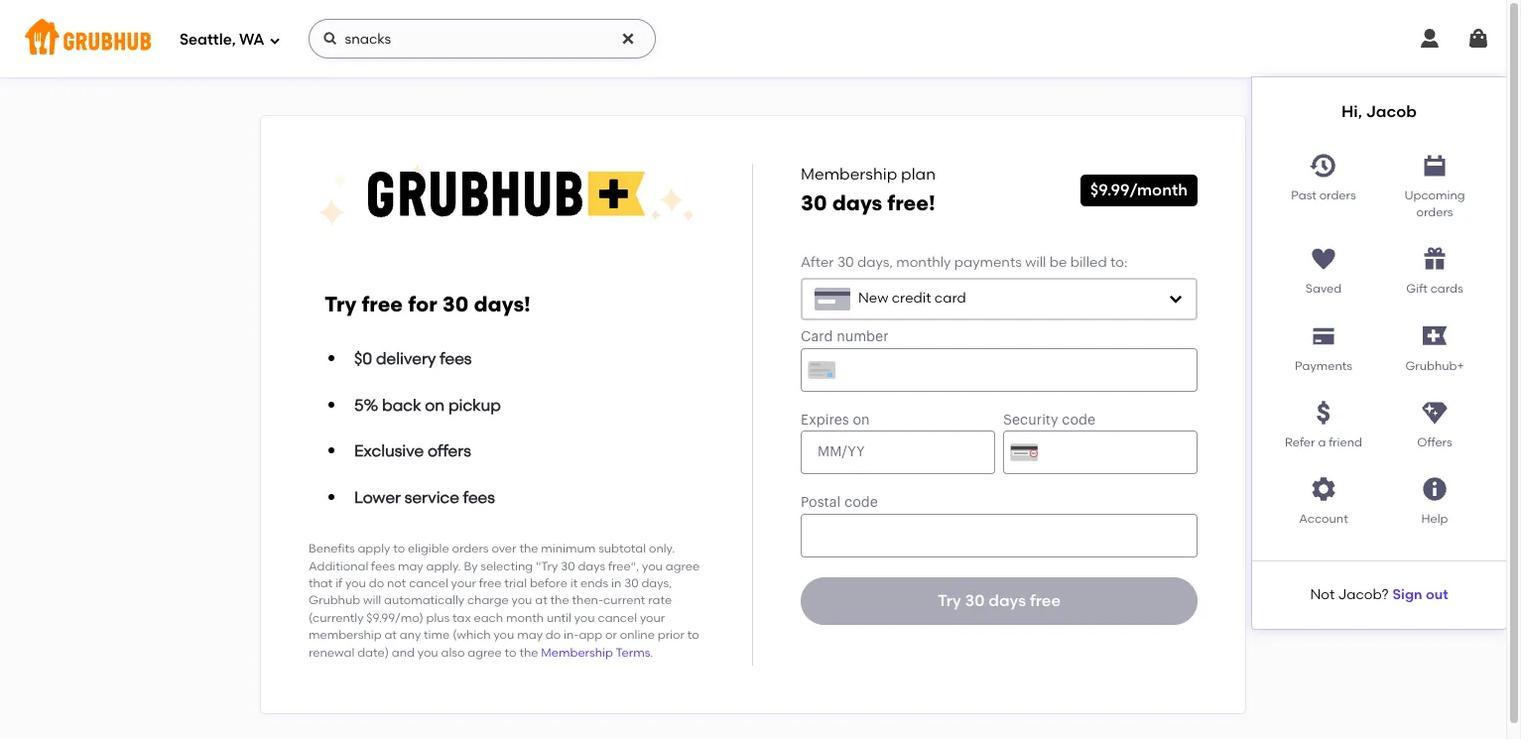 Task type: locate. For each thing, give the bounding box(es) containing it.
2 vertical spatial days
[[989, 591, 1026, 610]]

membership inside the membership plan 30 days free!
[[801, 165, 898, 184]]

days,
[[858, 255, 893, 271], [642, 577, 672, 591]]

before
[[530, 577, 568, 591]]

delivery
[[376, 349, 436, 368]]

days
[[832, 191, 883, 216], [578, 560, 606, 573], [989, 591, 1026, 610]]

free!
[[888, 191, 936, 216]]

your down rate
[[640, 611, 665, 625]]

the right over
[[520, 542, 538, 556]]

orders down upcoming
[[1417, 205, 1454, 219]]

0 horizontal spatial may
[[398, 560, 423, 573]]

0 horizontal spatial do
[[369, 577, 384, 591]]

$0
[[354, 349, 372, 368]]

5%
[[354, 396, 378, 414]]

your down by
[[451, 577, 476, 591]]

0 vertical spatial may
[[398, 560, 423, 573]]

try for try free for 30 days!
[[325, 292, 357, 317]]

try inside button
[[938, 591, 962, 610]]

0 vertical spatial orders
[[1320, 188, 1357, 202]]

fees right delivery
[[440, 349, 472, 368]]

lower service fees
[[354, 488, 495, 507]]

jacob right hi,
[[1367, 102, 1417, 121]]

date)
[[358, 646, 389, 660]]

0 horizontal spatial membership
[[541, 646, 613, 660]]

1 vertical spatial will
[[363, 594, 381, 608]]

time
[[424, 629, 450, 642]]

billed
[[1071, 255, 1107, 271]]

gift cards
[[1407, 282, 1464, 296]]

sign out button
[[1393, 578, 1449, 613]]

the down month
[[520, 646, 538, 660]]

cancel up or
[[598, 611, 637, 625]]

1 horizontal spatial try
[[938, 591, 962, 610]]

0 vertical spatial membership
[[801, 165, 898, 184]]

membership
[[309, 629, 382, 642]]

0 vertical spatial try
[[325, 292, 357, 317]]

1 vertical spatial do
[[546, 629, 561, 642]]

payments
[[955, 255, 1022, 271]]

to right prior
[[688, 629, 700, 642]]

svg image for past orders
[[1310, 151, 1338, 179]]

in-
[[564, 629, 579, 642]]

0 horizontal spatial will
[[363, 594, 381, 608]]

1 horizontal spatial your
[[640, 611, 665, 625]]

upcoming
[[1405, 188, 1466, 202]]

membership for .
[[541, 646, 613, 660]]

membership terms .
[[541, 646, 653, 660]]

credit
[[892, 290, 932, 307]]

try for try 30 days free
[[938, 591, 962, 610]]

1 horizontal spatial free
[[479, 577, 502, 591]]

out
[[1426, 586, 1449, 603]]

friend
[[1329, 436, 1363, 450]]

svg image inside offers link
[[1421, 399, 1449, 427]]

0 vertical spatial do
[[369, 577, 384, 591]]

the
[[520, 542, 538, 556], [550, 594, 569, 608], [520, 646, 538, 660]]

0 horizontal spatial days
[[578, 560, 606, 573]]

2 horizontal spatial orders
[[1417, 205, 1454, 219]]

plan
[[901, 165, 936, 184]]

1 horizontal spatial membership
[[801, 165, 898, 184]]

orders up by
[[452, 542, 489, 556]]

days!
[[474, 292, 531, 317]]

grubhub
[[309, 594, 360, 608]]

then-
[[572, 594, 604, 608]]

lower
[[354, 488, 401, 507]]

pickup
[[449, 396, 501, 414]]

0 horizontal spatial days,
[[642, 577, 672, 591]]

1 horizontal spatial days
[[832, 191, 883, 216]]

try
[[325, 292, 357, 317], [938, 591, 962, 610]]

will
[[1026, 255, 1047, 271], [363, 594, 381, 608]]

may down month
[[517, 629, 543, 642]]

1 vertical spatial days
[[578, 560, 606, 573]]

30 inside the membership plan 30 days free!
[[801, 191, 827, 216]]

0 vertical spatial your
[[451, 577, 476, 591]]

you
[[642, 560, 663, 573], [345, 577, 366, 591], [512, 594, 532, 608], [574, 611, 595, 625], [494, 629, 515, 642], [418, 646, 438, 660]]

help
[[1422, 513, 1449, 527]]

do left in- at the bottom
[[546, 629, 561, 642]]

1 vertical spatial the
[[550, 594, 569, 608]]

0 horizontal spatial your
[[451, 577, 476, 591]]

orders right past
[[1320, 188, 1357, 202]]

0 horizontal spatial free
[[362, 292, 403, 317]]

1 vertical spatial orders
[[1417, 205, 1454, 219]]

0 vertical spatial at
[[535, 594, 548, 608]]

svg image
[[269, 34, 280, 46], [1310, 151, 1338, 179], [1168, 291, 1184, 307], [1310, 322, 1338, 350], [1310, 399, 1338, 427], [1421, 476, 1449, 504]]

0 horizontal spatial cancel
[[409, 577, 448, 591]]

1 vertical spatial may
[[517, 629, 543, 642]]

1 vertical spatial at
[[385, 629, 397, 642]]

1 vertical spatial fees
[[463, 488, 495, 507]]

svg image
[[1418, 27, 1442, 51], [1467, 27, 1491, 51], [322, 31, 338, 47], [620, 31, 636, 47], [1421, 151, 1449, 179], [1310, 245, 1338, 273], [1421, 245, 1449, 273], [1421, 399, 1449, 427], [1310, 476, 1338, 504]]

1 vertical spatial your
[[640, 611, 665, 625]]

fees right service on the bottom left of page
[[463, 488, 495, 507]]

1 vertical spatial try
[[938, 591, 962, 610]]

benefits
[[309, 542, 355, 556]]

eligible
[[408, 542, 449, 556]]

and
[[392, 646, 415, 660]]

2 vertical spatial fees
[[371, 560, 395, 573]]

0 vertical spatial jacob
[[1367, 102, 1417, 121]]

you down only. on the left
[[642, 560, 663, 573]]

0 horizontal spatial agree
[[468, 646, 502, 660]]

svg image inside past orders link
[[1310, 151, 1338, 179]]

not
[[1311, 586, 1335, 603]]

$9.99/month
[[1091, 181, 1188, 199]]

at
[[535, 594, 548, 608], [385, 629, 397, 642]]

hi,
[[1342, 102, 1363, 121]]

1 horizontal spatial at
[[535, 594, 548, 608]]

at down before
[[535, 594, 548, 608]]

1 vertical spatial membership
[[541, 646, 613, 660]]

free inside benefits apply to eligible orders over the minimum subtotal only. additional fees may apply. by selecting "try 30 days free", you agree that if you do not cancel your free trial before it ends in 30 days, grubhub will automatically charge you at the then-current rate (currently $9.99/mo) plus tax each month until you cancel your membership at any time (which you may do in-app or online prior to renewal date) and you also agree to the
[[479, 577, 502, 591]]

0 vertical spatial the
[[520, 542, 538, 556]]

svg image inside refer a friend button
[[1310, 399, 1338, 427]]

agree down (which at the bottom left of page
[[468, 646, 502, 660]]

free",
[[608, 560, 639, 573]]

try 30 days free button
[[801, 577, 1198, 625]]

0 vertical spatial agree
[[666, 560, 700, 573]]

to down month
[[505, 646, 517, 660]]

to right the apply
[[393, 542, 405, 556]]

1 horizontal spatial may
[[517, 629, 543, 642]]

new
[[859, 290, 889, 307]]

1 horizontal spatial days,
[[858, 255, 893, 271]]

charge
[[467, 594, 509, 608]]

refer a friend button
[[1269, 391, 1380, 452]]

0 horizontal spatial to
[[393, 542, 405, 556]]

your
[[451, 577, 476, 591], [640, 611, 665, 625]]

will up $9.99/mo)
[[363, 594, 381, 608]]

you down 'each'
[[494, 629, 515, 642]]

or
[[605, 629, 617, 642]]

exclusive
[[354, 442, 424, 461]]

30 inside try 30 days free button
[[965, 591, 985, 610]]

1 horizontal spatial will
[[1026, 255, 1047, 271]]

agree down only. on the left
[[666, 560, 700, 573]]

days, inside benefits apply to eligible orders over the minimum subtotal only. additional fees may apply. by selecting "try 30 days free", you agree that if you do not cancel your free trial before it ends in 30 days, grubhub will automatically charge you at the then-current rate (currently $9.99/mo) plus tax each month until you cancel your membership at any time (which you may do in-app or online prior to renewal date) and you also agree to the
[[642, 577, 672, 591]]

try free for 30 days!
[[325, 292, 531, 317]]

1 vertical spatial cancel
[[598, 611, 637, 625]]

fees for lower service fees
[[463, 488, 495, 507]]

2 vertical spatial orders
[[452, 542, 489, 556]]

try 30 days free
[[938, 591, 1061, 610]]

by
[[464, 560, 478, 573]]

svg image for help
[[1421, 476, 1449, 504]]

1 horizontal spatial orders
[[1320, 188, 1357, 202]]

the up until
[[550, 594, 569, 608]]

fees
[[440, 349, 472, 368], [463, 488, 495, 507], [371, 560, 395, 573]]

hi, jacob
[[1342, 102, 1417, 121]]

svg image inside the "saved" link
[[1310, 245, 1338, 273]]

jacob for not
[[1339, 586, 1382, 603]]

cancel up "automatically"
[[409, 577, 448, 591]]

orders
[[1320, 188, 1357, 202], [1417, 205, 1454, 219], [452, 542, 489, 556]]

2 horizontal spatial free
[[1030, 591, 1061, 610]]

0 horizontal spatial orders
[[452, 542, 489, 556]]

offers
[[1418, 436, 1453, 450]]

fees down the apply
[[371, 560, 395, 573]]

2 vertical spatial to
[[505, 646, 517, 660]]

membership down in- at the bottom
[[541, 646, 613, 660]]

not
[[387, 577, 406, 591]]

will inside benefits apply to eligible orders over the minimum subtotal only. additional fees may apply. by selecting "try 30 days free", you agree that if you do not cancel your free trial before it ends in 30 days, grubhub will automatically charge you at the then-current rate (currently $9.99/mo) plus tax each month until you cancel your membership at any time (which you may do in-app or online prior to renewal date) and you also agree to the
[[363, 594, 381, 608]]

will left be
[[1026, 255, 1047, 271]]

days inside benefits apply to eligible orders over the minimum subtotal only. additional fees may apply. by selecting "try 30 days free", you agree that if you do not cancel your free trial before it ends in 30 days, grubhub will automatically charge you at the then-current rate (currently $9.99/mo) plus tax each month until you cancel your membership at any time (which you may do in-app or online prior to renewal date) and you also agree to the
[[578, 560, 606, 573]]

subtotal
[[599, 542, 646, 556]]

1 vertical spatial days,
[[642, 577, 672, 591]]

membership
[[801, 165, 898, 184], [541, 646, 613, 660]]

0 vertical spatial days
[[832, 191, 883, 216]]

svg image inside payments link
[[1310, 322, 1338, 350]]

0 vertical spatial fees
[[440, 349, 472, 368]]

past orders link
[[1269, 143, 1380, 222]]

days, up rate
[[642, 577, 672, 591]]

membership up free! at the right top of the page
[[801, 165, 898, 184]]

days, up new
[[858, 255, 893, 271]]

past orders
[[1292, 188, 1357, 202]]

.
[[650, 646, 653, 660]]

orders inside upcoming orders
[[1417, 205, 1454, 219]]

jacob right not
[[1339, 586, 1382, 603]]

5% back on pickup
[[354, 396, 501, 414]]

rate
[[648, 594, 672, 608]]

0 horizontal spatial try
[[325, 292, 357, 317]]

do left not
[[369, 577, 384, 591]]

1 vertical spatial to
[[688, 629, 700, 642]]

at down $9.99/mo)
[[385, 629, 397, 642]]

exclusive offers
[[354, 442, 471, 461]]

1 vertical spatial agree
[[468, 646, 502, 660]]

1 vertical spatial jacob
[[1339, 586, 1382, 603]]

may up not
[[398, 560, 423, 573]]

do
[[369, 577, 384, 591], [546, 629, 561, 642]]

svg image inside help button
[[1421, 476, 1449, 504]]

2 horizontal spatial days
[[989, 591, 1026, 610]]



Task type: vqa. For each thing, say whether or not it's contained in the screenshot.
Chips,
no



Task type: describe. For each thing, give the bounding box(es) containing it.
svg image for payments
[[1310, 322, 1338, 350]]

after 30 days, monthly payments will be billed to:
[[801, 255, 1128, 271]]

only.
[[649, 542, 675, 556]]

main navigation navigation
[[0, 0, 1507, 629]]

additional
[[309, 560, 369, 573]]

grubhub plus flag logo image
[[1423, 327, 1447, 346]]

"try
[[536, 560, 558, 573]]

online
[[620, 629, 655, 642]]

over
[[492, 542, 517, 556]]

until
[[547, 611, 572, 625]]

svg image inside gift cards link
[[1421, 245, 1449, 273]]

jacob for hi,
[[1367, 102, 1417, 121]]

past
[[1292, 188, 1317, 202]]

prior
[[658, 629, 685, 642]]

apply.
[[426, 560, 461, 573]]

seattle,
[[180, 30, 236, 48]]

apply
[[358, 542, 390, 556]]

upcoming orders
[[1405, 188, 1466, 219]]

payments
[[1295, 359, 1353, 373]]

membership terms link
[[541, 646, 650, 660]]

plus
[[426, 611, 450, 625]]

automatically
[[384, 594, 465, 608]]

offers
[[428, 442, 471, 461]]

refer a friend
[[1285, 436, 1363, 450]]

offers link
[[1380, 391, 1491, 452]]

each
[[474, 611, 503, 625]]

gift cards link
[[1380, 238, 1491, 298]]

it
[[570, 577, 578, 591]]

membership for 30
[[801, 165, 898, 184]]

card
[[935, 290, 967, 307]]

gift
[[1407, 282, 1428, 296]]

upcoming orders link
[[1380, 143, 1491, 222]]

sign
[[1393, 586, 1423, 603]]

fees inside benefits apply to eligible orders over the minimum subtotal only. additional fees may apply. by selecting "try 30 days free", you agree that if you do not cancel your free trial before it ends in 30 days, grubhub will automatically charge you at the then-current rate (currently $9.99/mo) plus tax each month until you cancel your membership at any time (which you may do in-app or online prior to renewal date) and you also agree to the
[[371, 560, 395, 573]]

to:
[[1111, 255, 1128, 271]]

if
[[336, 577, 343, 591]]

1 horizontal spatial cancel
[[598, 611, 637, 625]]

orders inside benefits apply to eligible orders over the minimum subtotal only. additional fees may apply. by selecting "try 30 days free", you agree that if you do not cancel your free trial before it ends in 30 days, grubhub will automatically charge you at the then-current rate (currently $9.99/mo) plus tax each month until you cancel your membership at any time (which you may do in-app or online prior to renewal date) and you also agree to the
[[452, 542, 489, 556]]

free inside button
[[1030, 591, 1061, 610]]

in
[[611, 577, 622, 591]]

monthly
[[897, 255, 951, 271]]

2 horizontal spatial to
[[688, 629, 700, 642]]

for
[[408, 292, 437, 317]]

tax
[[453, 611, 471, 625]]

new credit card
[[859, 290, 967, 307]]

0 horizontal spatial at
[[385, 629, 397, 642]]

1 horizontal spatial agree
[[666, 560, 700, 573]]

days inside the membership plan 30 days free!
[[832, 191, 883, 216]]

current
[[604, 594, 646, 608]]

svg image for refer a friend
[[1310, 399, 1338, 427]]

any
[[400, 629, 421, 642]]

minimum
[[541, 542, 596, 556]]

back
[[382, 396, 421, 414]]

service
[[405, 488, 459, 507]]

grubhub+ button
[[1380, 314, 1491, 375]]

ends
[[581, 577, 609, 591]]

that
[[309, 577, 333, 591]]

also
[[441, 646, 465, 660]]

app
[[579, 629, 603, 642]]

seattle, wa
[[180, 30, 265, 48]]

0 vertical spatial days,
[[858, 255, 893, 271]]

fees for $0 delivery fees
[[440, 349, 472, 368]]

$9.99/mo)
[[367, 611, 424, 625]]

days inside button
[[989, 591, 1026, 610]]

you right if on the left of page
[[345, 577, 366, 591]]

account
[[1300, 513, 1349, 527]]

you down then-
[[574, 611, 595, 625]]

0 vertical spatial to
[[393, 542, 405, 556]]

orders for past orders
[[1320, 188, 1357, 202]]

payments link
[[1269, 314, 1380, 375]]

account link
[[1269, 468, 1380, 529]]

refer
[[1285, 436, 1316, 450]]

?
[[1382, 586, 1389, 603]]

not jacob ? sign out
[[1311, 586, 1449, 603]]

membership plan 30 days free!
[[801, 165, 936, 216]]

svg image inside 'upcoming orders' link
[[1421, 151, 1449, 179]]

membership logo image
[[318, 164, 696, 227]]

renewal
[[309, 646, 355, 660]]

orders for upcoming orders
[[1417, 205, 1454, 219]]

saved link
[[1269, 238, 1380, 298]]

after
[[801, 255, 834, 271]]

you up month
[[512, 594, 532, 608]]

selecting
[[481, 560, 533, 573]]

you down time
[[418, 646, 438, 660]]

0 vertical spatial cancel
[[409, 577, 448, 591]]

grubhub+
[[1406, 359, 1465, 373]]

saved
[[1306, 282, 1342, 296]]

benefits apply to eligible orders over the minimum subtotal only. additional fees may apply. by selecting "try 30 days free", you agree that if you do not cancel your free trial before it ends in 30 days, grubhub will automatically charge you at the then-current rate (currently $9.99/mo) plus tax each month until you cancel your membership at any time (which you may do in-app or online prior to renewal date) and you also agree to the
[[309, 542, 700, 660]]

0 vertical spatial will
[[1026, 255, 1047, 271]]

terms
[[616, 646, 650, 660]]

on
[[425, 396, 445, 414]]

1 horizontal spatial to
[[505, 646, 517, 660]]

be
[[1050, 255, 1067, 271]]

2 vertical spatial the
[[520, 646, 538, 660]]

(currently
[[309, 611, 364, 625]]

1 horizontal spatial do
[[546, 629, 561, 642]]

cards
[[1431, 282, 1464, 296]]

Search for food, convenience, alcohol... search field
[[308, 19, 656, 59]]

svg image inside account link
[[1310, 476, 1338, 504]]



